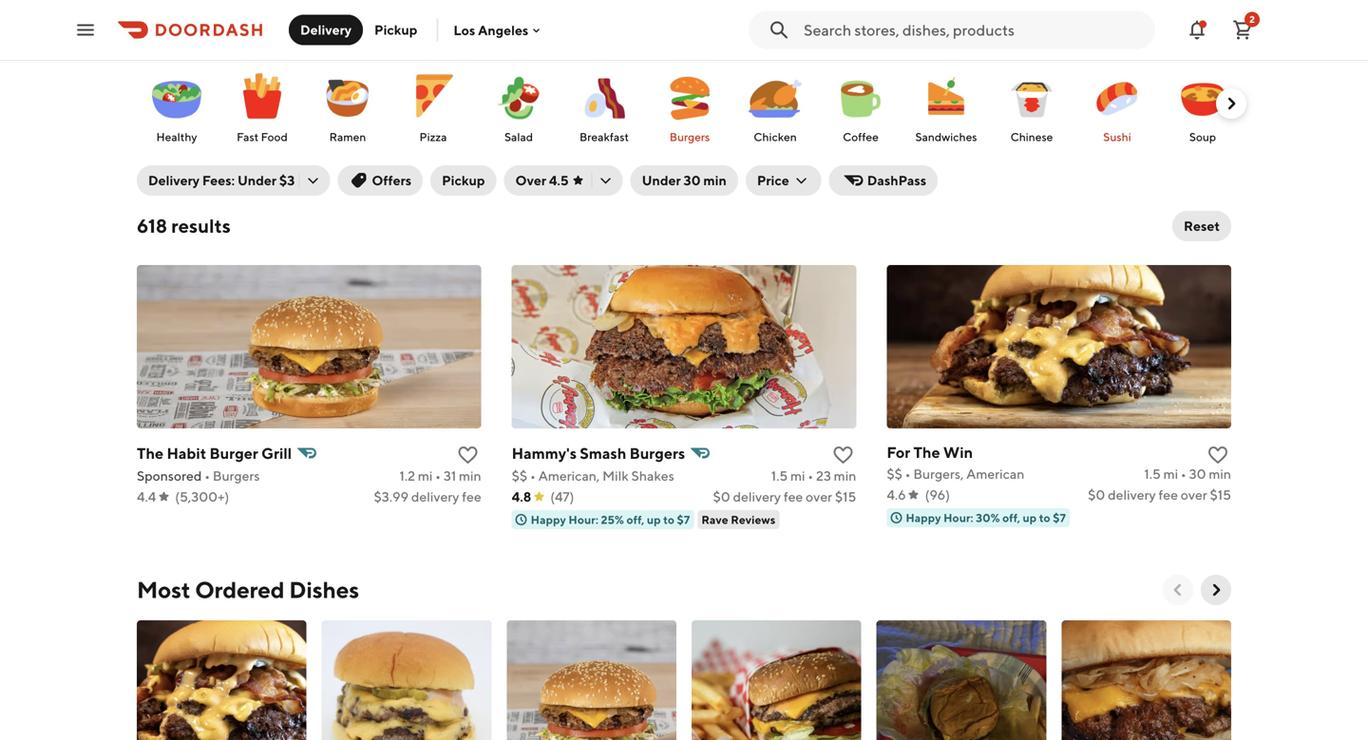 Task type: vqa. For each thing, say whether or not it's contained in the screenshot.
the left Top
no



Task type: locate. For each thing, give the bounding box(es) containing it.
open menu image
[[74, 19, 97, 41]]

delivery up the reviews
[[733, 489, 781, 505]]

$$
[[887, 466, 903, 482], [512, 468, 528, 484]]

Store search: begin typing to search for stores available on DoorDash text field
[[804, 19, 1144, 40]]

0 horizontal spatial off,
[[627, 513, 644, 526]]

the up burgers,
[[914, 443, 940, 461]]

$7 right 30%
[[1053, 511, 1066, 524]]

1 horizontal spatial happy
[[906, 511, 941, 524]]

delivery
[[1108, 487, 1156, 503], [411, 489, 459, 505], [733, 489, 781, 505]]

$​0 delivery fee over $15
[[1088, 487, 1231, 503], [713, 489, 856, 505]]

fee for the habit burger grill
[[462, 489, 481, 505]]

1 vertical spatial pickup button
[[431, 165, 496, 196]]

under 30 min button
[[631, 165, 738, 196]]

1 horizontal spatial over
[[1181, 487, 1207, 503]]

burgers up shakes
[[630, 444, 685, 462]]

happy for happy hour: 25% off, up to $7
[[531, 513, 566, 526]]

min inside button
[[704, 172, 727, 188]]

1 vertical spatial pickup
[[442, 172, 485, 188]]

to right 30%
[[1039, 511, 1051, 524]]

1 horizontal spatial 30
[[1189, 466, 1206, 482]]

fee down 1.5 mi • 30 min
[[1159, 487, 1178, 503]]

burgers
[[670, 130, 710, 143], [630, 444, 685, 462], [213, 468, 260, 484]]

2 button
[[1224, 11, 1262, 49]]

up
[[1023, 511, 1037, 524], [647, 513, 661, 526]]

$$ up 4.8 on the left bottom of the page
[[512, 468, 528, 484]]

0 horizontal spatial hour:
[[569, 513, 599, 526]]

min
[[704, 172, 727, 188], [1209, 466, 1231, 482], [459, 468, 481, 484], [834, 468, 856, 484]]

30
[[684, 172, 701, 188], [1189, 466, 1206, 482]]

2 under from the left
[[642, 172, 681, 188]]

$15 for 1.5 mi • 23 min
[[835, 489, 856, 505]]

0 horizontal spatial to
[[663, 513, 675, 526]]

1 click to add this store to your saved list image from the left
[[832, 444, 855, 467]]

1 horizontal spatial $15
[[1210, 487, 1231, 503]]

$​0 for 1.5 mi • 30 min
[[1088, 487, 1105, 503]]

0 horizontal spatial delivery
[[411, 489, 459, 505]]

off, for 25%
[[627, 513, 644, 526]]

$7 left rave
[[677, 513, 690, 526]]

pickup left los
[[374, 22, 418, 38]]

1 horizontal spatial $​0 delivery fee over $15
[[1088, 487, 1231, 503]]

price
[[757, 172, 789, 188]]

1 horizontal spatial $​0
[[1088, 487, 1105, 503]]

4.4
[[137, 489, 156, 505]]

up for 30%
[[1023, 511, 1037, 524]]

0 horizontal spatial $​0 delivery fee over $15
[[713, 489, 856, 505]]

0 horizontal spatial pickup
[[374, 22, 418, 38]]

up right 30%
[[1023, 511, 1037, 524]]

delivery inside button
[[300, 22, 352, 38]]

over down 1.5 mi • 30 min
[[1181, 487, 1207, 503]]

offers button
[[338, 165, 423, 196]]

delivery
[[300, 22, 352, 38], [148, 172, 200, 188]]

$15 down 1.5 mi • 23 min on the right bottom of the page
[[835, 489, 856, 505]]

1 vertical spatial burgers
[[630, 444, 685, 462]]

30 inside button
[[684, 172, 701, 188]]

to
[[1039, 511, 1051, 524], [663, 513, 675, 526]]

0 horizontal spatial $15
[[835, 489, 856, 505]]

1 horizontal spatial 1.5
[[1144, 466, 1161, 482]]

burger
[[210, 444, 258, 462]]

0 horizontal spatial happy
[[531, 513, 566, 526]]

1 vertical spatial delivery
[[148, 172, 200, 188]]

$​0 delivery fee over $15 down 1.5 mi • 30 min
[[1088, 487, 1231, 503]]

click to add this store to your saved list image
[[457, 444, 480, 467]]

1 horizontal spatial click to add this store to your saved list image
[[1207, 444, 1230, 467]]

$​0
[[1088, 487, 1105, 503], [713, 489, 730, 505]]

to left rave
[[663, 513, 675, 526]]

under inside button
[[642, 172, 681, 188]]

mi for the habit burger grill
[[418, 468, 433, 484]]

click to add this store to your saved list image for 30
[[1207, 444, 1230, 467]]

happy down (47)
[[531, 513, 566, 526]]

hour: left 25%
[[569, 513, 599, 526]]

notification bell image
[[1186, 19, 1209, 41]]

happy
[[906, 511, 941, 524], [531, 513, 566, 526]]

1 horizontal spatial $7
[[1053, 511, 1066, 524]]

$$ up the 4.6
[[887, 466, 903, 482]]

1 horizontal spatial up
[[1023, 511, 1037, 524]]

off, right 25%
[[627, 513, 644, 526]]

under
[[237, 172, 277, 188], [642, 172, 681, 188]]

up right 25%
[[647, 513, 661, 526]]

1 horizontal spatial off,
[[1003, 511, 1020, 524]]

the habit burger grill
[[137, 444, 292, 462]]

0 horizontal spatial the
[[137, 444, 164, 462]]

0 horizontal spatial under
[[237, 172, 277, 188]]

4.8
[[512, 489, 531, 505]]

fee down the 1.2 mi • 31 min
[[462, 489, 481, 505]]

0 vertical spatial 30
[[684, 172, 701, 188]]

pickup button left los
[[363, 15, 429, 45]]

0 horizontal spatial 30
[[684, 172, 701, 188]]

1 horizontal spatial delivery
[[733, 489, 781, 505]]

off, right 30%
[[1003, 511, 1020, 524]]

burgers down the 'burger'
[[213, 468, 260, 484]]

hour: for 30%
[[944, 511, 974, 524]]

0 horizontal spatial $7
[[677, 513, 690, 526]]

chicken
[[754, 130, 797, 143]]

click to add this store to your saved list image
[[832, 444, 855, 467], [1207, 444, 1230, 467]]

0 horizontal spatial delivery
[[148, 172, 200, 188]]

1 horizontal spatial pickup
[[442, 172, 485, 188]]

$​0 for 1.5 mi • 23 min
[[713, 489, 730, 505]]

the
[[914, 443, 940, 461], [137, 444, 164, 462]]

dishes
[[289, 576, 359, 603]]

1 horizontal spatial delivery
[[300, 22, 352, 38]]

$15
[[1210, 487, 1231, 503], [835, 489, 856, 505]]

delivery down 1.5 mi • 30 min
[[1108, 487, 1156, 503]]

0 horizontal spatial click to add this store to your saved list image
[[832, 444, 855, 467]]

$3
[[279, 172, 295, 188]]

happy hour: 30% off, up to $7
[[906, 511, 1066, 524]]

reset button
[[1173, 211, 1231, 241]]

fee down 1.5 mi • 23 min on the right bottom of the page
[[784, 489, 803, 505]]

delivery down the 1.2 mi • 31 min
[[411, 489, 459, 505]]

to for happy hour: 30% off, up to $7
[[1039, 511, 1051, 524]]

sandwiches
[[915, 130, 977, 143]]

2 horizontal spatial fee
[[1159, 487, 1178, 503]]

0 vertical spatial delivery
[[300, 22, 352, 38]]

2 vertical spatial burgers
[[213, 468, 260, 484]]

min for 1.5 mi • 30 min
[[1209, 466, 1231, 482]]

1.5
[[1144, 466, 1161, 482], [771, 468, 788, 484]]

pickup for pickup button to the left
[[374, 22, 418, 38]]

$​0 delivery fee over $15 down 1.5 mi • 23 min on the right bottom of the page
[[713, 489, 856, 505]]

min for 1.5 mi • 23 min
[[834, 468, 856, 484]]

1 horizontal spatial under
[[642, 172, 681, 188]]

over for 23
[[806, 489, 832, 505]]

burgers up under 30 min
[[670, 130, 710, 143]]

american,
[[538, 468, 600, 484]]

1 horizontal spatial to
[[1039, 511, 1051, 524]]

0 horizontal spatial over
[[806, 489, 832, 505]]

min for 1.2 mi • 31 min
[[459, 468, 481, 484]]

hour: left 30%
[[944, 511, 974, 524]]

pickup button down pizza
[[431, 165, 496, 196]]

milk
[[602, 468, 629, 484]]

1.5 for 1.5 mi • 30 min
[[1144, 466, 1161, 482]]

$$ for $$ • american, milk shakes
[[512, 468, 528, 484]]

mi for hammy's smash burgers
[[791, 468, 805, 484]]

0 horizontal spatial up
[[647, 513, 661, 526]]

pickup
[[374, 22, 418, 38], [442, 172, 485, 188]]

over down 23
[[806, 489, 832, 505]]

hammy's smash burgers
[[512, 444, 685, 462]]

1 horizontal spatial mi
[[791, 468, 805, 484]]

happy down (96)
[[906, 511, 941, 524]]

1 horizontal spatial $$
[[887, 466, 903, 482]]

(5,300+)
[[175, 489, 229, 505]]

hammy's
[[512, 444, 577, 462]]

the up 'sponsored'
[[137, 444, 164, 462]]

1 horizontal spatial fee
[[784, 489, 803, 505]]

happy for happy hour: 30% off, up to $7
[[906, 511, 941, 524]]

hour:
[[944, 511, 974, 524], [569, 513, 599, 526]]

0 vertical spatial burgers
[[670, 130, 710, 143]]

pickup down pizza
[[442, 172, 485, 188]]

0 horizontal spatial $$
[[512, 468, 528, 484]]

ordered
[[195, 576, 285, 603]]

2 click to add this store to your saved list image from the left
[[1207, 444, 1230, 467]]

0 horizontal spatial $​0
[[713, 489, 730, 505]]

0 horizontal spatial fee
[[462, 489, 481, 505]]

delivery for hammy's smash burgers
[[733, 489, 781, 505]]

(47)
[[550, 489, 574, 505]]

mi
[[1164, 466, 1178, 482], [418, 468, 433, 484], [791, 468, 805, 484]]

off, for 30%
[[1003, 511, 1020, 524]]

off,
[[1003, 511, 1020, 524], [627, 513, 644, 526]]

burgers for sponsored • burgers
[[213, 468, 260, 484]]

1 items, open order cart image
[[1231, 19, 1254, 41]]

reviews
[[731, 513, 776, 526]]

over
[[1181, 487, 1207, 503], [806, 489, 832, 505]]

0 horizontal spatial 1.5
[[771, 468, 788, 484]]

$$ • american, milk shakes
[[512, 468, 674, 484]]

pickup button
[[363, 15, 429, 45], [431, 165, 496, 196]]

$7
[[1053, 511, 1066, 524], [677, 513, 690, 526]]

1 horizontal spatial pickup button
[[431, 165, 496, 196]]

0 vertical spatial pickup button
[[363, 15, 429, 45]]

dashpass button
[[829, 165, 938, 196]]

0 vertical spatial pickup
[[374, 22, 418, 38]]

$15 down 1.5 mi • 30 min
[[1210, 487, 1231, 503]]

los angeles
[[454, 22, 529, 38]]

sponsored • burgers
[[137, 468, 260, 484]]

0 horizontal spatial mi
[[418, 468, 433, 484]]

1 horizontal spatial hour:
[[944, 511, 974, 524]]



Task type: describe. For each thing, give the bounding box(es) containing it.
ramen
[[329, 130, 366, 143]]

$15 for 1.5 mi • 30 min
[[1210, 487, 1231, 503]]

los angeles button
[[454, 22, 544, 38]]

habit
[[167, 444, 206, 462]]

over 4.5
[[515, 172, 569, 188]]

sponsored
[[137, 468, 202, 484]]

1 horizontal spatial the
[[914, 443, 940, 461]]

fees:
[[202, 172, 235, 188]]

(96)
[[925, 487, 950, 503]]

for the win
[[887, 443, 973, 461]]

win
[[943, 443, 973, 461]]

burgers,
[[913, 466, 964, 482]]

offers
[[372, 172, 412, 188]]

breakfast
[[580, 130, 629, 143]]

burgers for hammy's smash burgers
[[630, 444, 685, 462]]

smash
[[580, 444, 626, 462]]

hour: for 25%
[[569, 513, 599, 526]]

delivery fees: under $3
[[148, 172, 295, 188]]

$$ • burgers, american
[[887, 466, 1025, 482]]

618 results
[[137, 215, 231, 237]]

shakes
[[631, 468, 674, 484]]

1 under from the left
[[237, 172, 277, 188]]

pickup for pickup button to the right
[[442, 172, 485, 188]]

over
[[515, 172, 546, 188]]

over for 30
[[1181, 487, 1207, 503]]

rave
[[702, 513, 728, 526]]

4.5
[[549, 172, 569, 188]]

2 horizontal spatial delivery
[[1108, 487, 1156, 503]]

31
[[444, 468, 456, 484]]

healthy
[[156, 130, 197, 143]]

next button of carousel image
[[1222, 94, 1241, 113]]

2 horizontal spatial mi
[[1164, 466, 1178, 482]]

$​0 delivery fee over $15 for 1.5 mi • 30 min
[[1088, 487, 1231, 503]]

23
[[816, 468, 831, 484]]

sushi
[[1103, 130, 1131, 143]]

los
[[454, 22, 475, 38]]

delivery button
[[289, 15, 363, 45]]

4.6
[[887, 487, 906, 503]]

over 4.5 button
[[504, 165, 623, 196]]

up for 25%
[[647, 513, 661, 526]]

delivery for delivery
[[300, 22, 352, 38]]

price button
[[746, 165, 822, 196]]

grill
[[261, 444, 292, 462]]

rave reviews
[[702, 513, 776, 526]]

1.5 mi • 30 min
[[1144, 466, 1231, 482]]

$3.99
[[374, 489, 409, 505]]

to for happy hour: 25% off, up to $7
[[663, 513, 675, 526]]

618
[[137, 215, 167, 237]]

previous button of carousel image
[[1169, 581, 1188, 600]]

next button of carousel image
[[1207, 581, 1226, 600]]

happy hour: 25% off, up to $7
[[531, 513, 690, 526]]

$7 for happy hour: 30% off, up to $7
[[1053, 511, 1066, 524]]

most ordered dishes
[[137, 576, 359, 603]]

chinese
[[1011, 130, 1053, 143]]

$$ for $$ • burgers, american
[[887, 466, 903, 482]]

$​0 delivery fee over $15 for 1.5 mi • 23 min
[[713, 489, 856, 505]]

30%
[[976, 511, 1000, 524]]

$3.99 delivery fee
[[374, 489, 481, 505]]

dashpass
[[867, 172, 927, 188]]

1.2
[[400, 468, 415, 484]]

pizza
[[420, 130, 447, 143]]

1.2 mi • 31 min
[[400, 468, 481, 484]]

for
[[887, 443, 910, 461]]

soup
[[1189, 130, 1216, 143]]

under 30 min
[[642, 172, 727, 188]]

fee for hammy's smash burgers
[[784, 489, 803, 505]]

delivery for the habit burger grill
[[411, 489, 459, 505]]

most
[[137, 576, 190, 603]]

fast food
[[237, 130, 288, 143]]

salad
[[504, 130, 533, 143]]

fast
[[237, 130, 259, 143]]

delivery for delivery fees: under $3
[[148, 172, 200, 188]]

$7 for happy hour: 25% off, up to $7
[[677, 513, 690, 526]]

coffee
[[843, 130, 879, 143]]

1 vertical spatial 30
[[1189, 466, 1206, 482]]

click to add this store to your saved list image for 23
[[832, 444, 855, 467]]

american
[[966, 466, 1025, 482]]

food
[[261, 130, 288, 143]]

reset
[[1184, 218, 1220, 234]]

0 horizontal spatial pickup button
[[363, 15, 429, 45]]

2
[[1250, 14, 1255, 25]]

angeles
[[478, 22, 529, 38]]

1.5 for 1.5 mi • 23 min
[[771, 468, 788, 484]]

1.5 mi • 23 min
[[771, 468, 856, 484]]

25%
[[601, 513, 624, 526]]

results
[[171, 215, 231, 237]]



